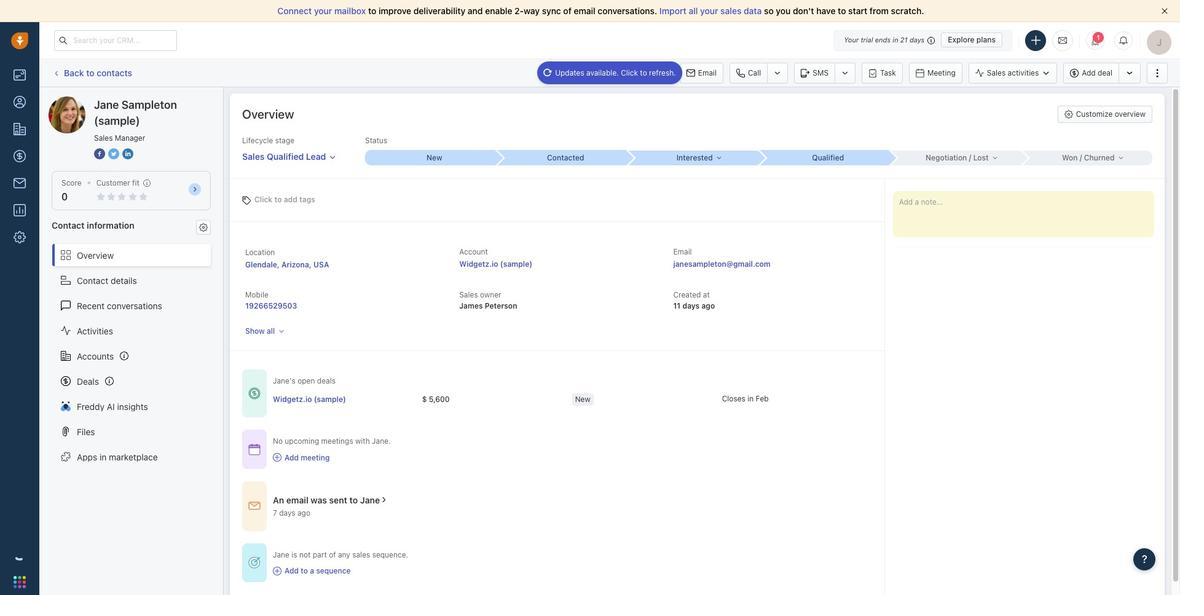 Task type: locate. For each thing, give the bounding box(es) containing it.
sales right the any
[[353, 550, 370, 560]]

jane down contacts
[[94, 98, 119, 111]]

1 vertical spatial in
[[748, 394, 754, 403]]

/ inside 'button'
[[970, 153, 972, 162]]

widgetz.io down account
[[460, 260, 499, 269]]

lead
[[306, 151, 326, 162]]

send email image
[[1059, 35, 1068, 45]]

in left 21 on the right top of the page
[[893, 36, 899, 44]]

lifecycle
[[242, 136, 273, 145]]

widgetz.io down jane's
[[273, 395, 312, 404]]

janesampleton@gmail.com link
[[674, 258, 771, 271]]

email for email
[[699, 68, 717, 77]]

email
[[574, 6, 596, 16], [286, 495, 309, 505]]

1 horizontal spatial sales
[[721, 6, 742, 16]]

(sample) up manager
[[139, 96, 174, 106]]

in for closes in feb
[[748, 394, 754, 403]]

to right the 'back'
[[86, 68, 94, 78]]

1 vertical spatial new
[[576, 395, 591, 404]]

/
[[970, 153, 972, 162], [1081, 153, 1083, 162]]

/ for churned
[[1081, 153, 1083, 162]]

0 horizontal spatial ago
[[298, 508, 311, 518]]

glendale, arizona, usa link
[[245, 260, 329, 269]]

james
[[460, 301, 483, 311]]

1 vertical spatial email
[[674, 247, 692, 256]]

jane for jane is not part of any sales sequence.
[[273, 550, 290, 560]]

to left start
[[838, 6, 847, 16]]

customer
[[96, 178, 130, 188]]

jane's open deals
[[273, 377, 336, 386]]

score
[[62, 178, 82, 188]]

files
[[77, 427, 95, 437]]

0 horizontal spatial your
[[314, 6, 332, 16]]

widgetz.io (sample) link down account
[[460, 260, 533, 269]]

0
[[62, 191, 68, 202]]

qualified
[[267, 151, 304, 162], [813, 153, 845, 162]]

2 / from the left
[[1081, 153, 1083, 162]]

sales inside the sales owner james peterson
[[460, 290, 478, 300]]

1 horizontal spatial all
[[689, 6, 698, 16]]

sampleton up manager
[[122, 98, 177, 111]]

show all
[[245, 327, 275, 336]]

1 horizontal spatial widgetz.io
[[460, 260, 499, 269]]

email
[[699, 68, 717, 77], [674, 247, 692, 256]]

1 horizontal spatial email
[[699, 68, 717, 77]]

1 horizontal spatial email
[[574, 6, 596, 16]]

days right '7'
[[279, 508, 296, 518]]

1 / from the left
[[970, 153, 972, 162]]

0 horizontal spatial widgetz.io
[[273, 395, 312, 404]]

trial
[[861, 36, 874, 44]]

(sample) up owner
[[501, 260, 533, 269]]

sales up the james
[[460, 290, 478, 300]]

1 vertical spatial of
[[329, 550, 336, 560]]

apps
[[77, 452, 97, 462]]

meetings
[[321, 437, 353, 446]]

(sample) down jane sampleton (sample)
[[94, 114, 140, 127]]

(sample) inside jane sampleton (sample) sales manager
[[94, 114, 140, 127]]

1 vertical spatial sales
[[353, 550, 370, 560]]

0 vertical spatial overview
[[242, 107, 294, 121]]

(sample) inside account widgetz.io (sample)
[[501, 260, 533, 269]]

2 vertical spatial in
[[100, 452, 107, 462]]

days
[[910, 36, 925, 44], [683, 301, 700, 311], [279, 508, 296, 518]]

enable
[[485, 6, 513, 16]]

container_wx8msf4aqz5i3rn1 image
[[248, 443, 261, 456], [380, 496, 389, 504], [248, 500, 261, 512], [273, 567, 282, 575]]

0 vertical spatial container_wx8msf4aqz5i3rn1 image
[[248, 388, 261, 400]]

email button
[[680, 62, 724, 83]]

2 horizontal spatial in
[[893, 36, 899, 44]]

fit
[[132, 178, 139, 188]]

days right 21 on the right top of the page
[[910, 36, 925, 44]]

container_wx8msf4aqz5i3rn1 image left widgetz.io (sample)
[[248, 388, 261, 400]]

container_wx8msf4aqz5i3rn1 image right sent
[[380, 496, 389, 504]]

qualified link
[[759, 150, 891, 166]]

add for add meeting
[[285, 453, 299, 462]]

jane left is
[[273, 550, 290, 560]]

sales qualified lead link
[[242, 146, 337, 163]]

your right import
[[701, 6, 719, 16]]

improve
[[379, 6, 412, 16]]

explore plans link
[[942, 33, 1003, 47]]

/ right won
[[1081, 153, 1083, 162]]

0 vertical spatial contact
[[52, 220, 85, 231]]

$
[[422, 395, 427, 404]]

container_wx8msf4aqz5i3rn1 image inside add meeting link
[[273, 453, 282, 462]]

jane.
[[372, 437, 391, 446]]

sales
[[721, 6, 742, 16], [353, 550, 370, 560]]

row
[[273, 387, 873, 412]]

1 horizontal spatial widgetz.io (sample) link
[[460, 260, 533, 269]]

customize
[[1077, 109, 1114, 119]]

days down the created
[[683, 301, 700, 311]]

sampleton down contacts
[[94, 96, 137, 106]]

customize overview
[[1077, 109, 1147, 119]]

your left mailbox
[[314, 6, 332, 16]]

won / churned
[[1063, 153, 1116, 162]]

ago inside created at 11 days ago
[[702, 301, 715, 311]]

activities
[[77, 326, 113, 336]]

stage
[[275, 136, 295, 145]]

container_wx8msf4aqz5i3rn1 image left a
[[273, 567, 282, 575]]

0 vertical spatial add
[[1083, 68, 1097, 77]]

$ 5,600
[[422, 395, 450, 404]]

add down upcoming
[[285, 453, 299, 462]]

overview up lifecycle stage
[[242, 107, 294, 121]]

ago down at
[[702, 301, 715, 311]]

customer fit
[[96, 178, 139, 188]]

0 horizontal spatial overview
[[77, 250, 114, 261]]

0 horizontal spatial all
[[267, 327, 275, 336]]

manager
[[115, 133, 145, 143]]

sales activities button
[[969, 62, 1064, 83], [969, 62, 1058, 83]]

email left the call button
[[699, 68, 717, 77]]

all right show
[[267, 327, 275, 336]]

1 vertical spatial days
[[683, 301, 700, 311]]

1 vertical spatial add
[[285, 453, 299, 462]]

sampleton
[[94, 96, 137, 106], [122, 98, 177, 111]]

1 vertical spatial all
[[267, 327, 275, 336]]

deal
[[1099, 68, 1113, 77]]

widgetz.io (sample) link down open
[[273, 394, 346, 405]]

explore
[[949, 35, 975, 44]]

apps in marketplace
[[77, 452, 158, 462]]

sales up facebook circled image
[[94, 133, 113, 143]]

(sample)
[[139, 96, 174, 106], [94, 114, 140, 127], [501, 260, 533, 269], [314, 395, 346, 404]]

2 vertical spatial add
[[285, 566, 299, 576]]

jane down the 'back'
[[73, 96, 92, 106]]

sales down lifecycle
[[242, 151, 265, 162]]

1 vertical spatial overview
[[77, 250, 114, 261]]

add left deal
[[1083, 68, 1097, 77]]

0 horizontal spatial sales
[[353, 550, 370, 560]]

jane for jane sampleton (sample)
[[73, 96, 92, 106]]

open
[[298, 377, 315, 386]]

email up 7 days ago
[[286, 495, 309, 505]]

add to a sequence
[[285, 566, 351, 576]]

click left the add
[[255, 195, 273, 204]]

show
[[245, 327, 265, 336]]

to left the add
[[275, 195, 282, 204]]

0 vertical spatial widgetz.io
[[460, 260, 499, 269]]

1 horizontal spatial days
[[683, 301, 700, 311]]

email up janesampleton@gmail.com
[[674, 247, 692, 256]]

0 horizontal spatial in
[[100, 452, 107, 462]]

your
[[314, 6, 332, 16], [701, 6, 719, 16]]

0 horizontal spatial days
[[279, 508, 296, 518]]

sync
[[542, 6, 561, 16]]

1 vertical spatial widgetz.io (sample) link
[[273, 394, 346, 405]]

call link
[[730, 62, 768, 83]]

back to contacts link
[[52, 63, 133, 83]]

contact down 0
[[52, 220, 85, 231]]

updates available. click to refresh.
[[555, 68, 677, 77]]

1 horizontal spatial your
[[701, 6, 719, 16]]

ago down an email was sent to jane
[[298, 508, 311, 518]]

don't
[[793, 6, 815, 16]]

connect your mailbox to improve deliverability and enable 2-way sync of email conversations. import all your sales data so you don't have to start from scratch.
[[278, 6, 925, 16]]

2 vertical spatial container_wx8msf4aqz5i3rn1 image
[[248, 557, 261, 569]]

0 horizontal spatial /
[[970, 153, 972, 162]]

sms
[[813, 68, 829, 77]]

jane inside jane sampleton (sample) sales manager
[[94, 98, 119, 111]]

0 vertical spatial in
[[893, 36, 899, 44]]

no upcoming meetings with jane.
[[273, 437, 391, 446]]

sales
[[988, 68, 1006, 77], [94, 133, 113, 143], [242, 151, 265, 162], [460, 290, 478, 300]]

/ for lost
[[970, 153, 972, 162]]

container_wx8msf4aqz5i3rn1 image for jane is not part of any sales sequence.
[[248, 557, 261, 569]]

ends
[[876, 36, 891, 44]]

was
[[311, 495, 327, 505]]

sales left data
[[721, 6, 742, 16]]

sampleton inside jane sampleton (sample) sales manager
[[122, 98, 177, 111]]

task
[[881, 68, 897, 77]]

/ left lost
[[970, 153, 972, 162]]

add down is
[[285, 566, 299, 576]]

add inside button
[[1083, 68, 1097, 77]]

new
[[427, 153, 443, 162], [576, 395, 591, 404]]

0 vertical spatial email
[[574, 6, 596, 16]]

freddy
[[77, 401, 105, 412]]

/ inside button
[[1081, 153, 1083, 162]]

1 vertical spatial container_wx8msf4aqz5i3rn1 image
[[273, 453, 282, 462]]

container_wx8msf4aqz5i3rn1 image down 'no'
[[273, 453, 282, 462]]

have
[[817, 6, 836, 16]]

1 vertical spatial contact
[[77, 275, 108, 286]]

way
[[524, 6, 540, 16]]

0 vertical spatial new
[[427, 153, 443, 162]]

0 horizontal spatial email
[[286, 495, 309, 505]]

0 vertical spatial ago
[[702, 301, 715, 311]]

of right sync
[[564, 6, 572, 16]]

mobile
[[245, 290, 269, 300]]

overview up contact details
[[77, 250, 114, 261]]

11
[[674, 301, 681, 311]]

email inside email janesampleton@gmail.com
[[674, 247, 692, 256]]

(sample) for account widgetz.io (sample)
[[501, 260, 533, 269]]

peterson
[[485, 301, 518, 311]]

0 horizontal spatial of
[[329, 550, 336, 560]]

0 vertical spatial click
[[621, 68, 638, 77]]

sampleton for jane sampleton (sample)
[[94, 96, 137, 106]]

container_wx8msf4aqz5i3rn1 image left 'no'
[[248, 443, 261, 456]]

mng settings image
[[199, 223, 208, 232]]

task button
[[862, 62, 903, 83]]

7 days ago
[[273, 508, 311, 518]]

in right apps
[[100, 452, 107, 462]]

1 horizontal spatial ago
[[702, 301, 715, 311]]

1 horizontal spatial of
[[564, 6, 572, 16]]

to right sent
[[350, 495, 358, 505]]

of left the any
[[329, 550, 336, 560]]

all right import
[[689, 6, 698, 16]]

0 vertical spatial days
[[910, 36, 925, 44]]

container_wx8msf4aqz5i3rn1 image
[[248, 388, 261, 400], [273, 453, 282, 462], [248, 557, 261, 569]]

1 horizontal spatial in
[[748, 394, 754, 403]]

0 button
[[62, 191, 68, 202]]

in left feb
[[748, 394, 754, 403]]

0 horizontal spatial widgetz.io (sample) link
[[273, 394, 346, 405]]

container_wx8msf4aqz5i3rn1 image left is
[[248, 557, 261, 569]]

contact up recent
[[77, 275, 108, 286]]

0 vertical spatial email
[[699, 68, 717, 77]]

negotiation / lost button
[[891, 150, 1022, 165]]

email right sync
[[574, 6, 596, 16]]

0 horizontal spatial click
[[255, 195, 273, 204]]

click right available.
[[621, 68, 638, 77]]

0 horizontal spatial email
[[674, 247, 692, 256]]

sampleton for jane sampleton (sample) sales manager
[[122, 98, 177, 111]]

email inside button
[[699, 68, 717, 77]]

jane for jane sampleton (sample) sales manager
[[94, 98, 119, 111]]

call button
[[730, 62, 768, 83]]

click
[[621, 68, 638, 77], [255, 195, 273, 204]]

1 horizontal spatial /
[[1081, 153, 1083, 162]]

1 horizontal spatial click
[[621, 68, 638, 77]]

jane sampleton (sample)
[[73, 96, 174, 106]]

1 horizontal spatial new
[[576, 395, 591, 404]]

sales left activities
[[988, 68, 1006, 77]]



Task type: describe. For each thing, give the bounding box(es) containing it.
scratch.
[[892, 6, 925, 16]]

sales qualified lead
[[242, 151, 326, 162]]

recent
[[77, 300, 105, 311]]

available.
[[587, 68, 619, 77]]

sales for sales owner james peterson
[[460, 290, 478, 300]]

container_wx8msf4aqz5i3rn1 image inside add to a sequence link
[[273, 567, 282, 575]]

email for email janesampleton@gmail.com
[[674, 247, 692, 256]]

contact details
[[77, 275, 137, 286]]

interested link
[[628, 150, 759, 165]]

sales for sales activities
[[988, 68, 1006, 77]]

add deal
[[1083, 68, 1113, 77]]

churned
[[1085, 153, 1116, 162]]

connect
[[278, 6, 312, 16]]

1 vertical spatial click
[[255, 195, 273, 204]]

activities
[[1008, 68, 1040, 77]]

to left a
[[301, 566, 308, 576]]

twitter circled image
[[108, 148, 119, 161]]

1 vertical spatial widgetz.io
[[273, 395, 312, 404]]

days inside created at 11 days ago
[[683, 301, 700, 311]]

lost
[[974, 153, 989, 162]]

lifecycle stage
[[242, 136, 295, 145]]

meeting
[[928, 68, 956, 77]]

refresh.
[[650, 68, 677, 77]]

start
[[849, 6, 868, 16]]

contact for contact information
[[52, 220, 85, 231]]

freddy ai insights
[[77, 401, 148, 412]]

won / churned button
[[1022, 150, 1153, 165]]

an
[[273, 495, 284, 505]]

0 horizontal spatial new
[[427, 153, 443, 162]]

add for add to a sequence
[[285, 566, 299, 576]]

meeting
[[301, 453, 330, 462]]

2-
[[515, 6, 524, 16]]

sales activities
[[988, 68, 1040, 77]]

location
[[245, 248, 275, 257]]

glendale,
[[245, 260, 280, 269]]

container_wx8msf4aqz5i3rn1 image left '7'
[[248, 500, 261, 512]]

plans
[[977, 35, 996, 44]]

marketplace
[[109, 452, 158, 462]]

from
[[870, 6, 889, 16]]

contacted link
[[497, 150, 628, 166]]

arizona,
[[282, 260, 312, 269]]

and
[[468, 6, 483, 16]]

(sample) down deals
[[314, 395, 346, 404]]

import all your sales data link
[[660, 6, 765, 16]]

jane right sent
[[360, 495, 380, 505]]

to left refresh. at the top
[[641, 68, 648, 77]]

19266529503
[[245, 301, 297, 311]]

1 vertical spatial email
[[286, 495, 309, 505]]

won / churned link
[[1022, 150, 1153, 165]]

sms button
[[795, 62, 835, 83]]

0 vertical spatial of
[[564, 6, 572, 16]]

data
[[744, 6, 762, 16]]

new link
[[365, 150, 497, 166]]

upcoming
[[285, 437, 319, 446]]

1 vertical spatial ago
[[298, 508, 311, 518]]

negotiation / lost
[[926, 153, 989, 162]]

0 vertical spatial widgetz.io (sample) link
[[460, 260, 533, 269]]

interested
[[677, 153, 713, 162]]

(sample) for jane sampleton (sample)
[[139, 96, 174, 106]]

0 horizontal spatial qualified
[[267, 151, 304, 162]]

updates available. click to refresh. link
[[538, 61, 683, 84]]

mailbox
[[335, 6, 366, 16]]

an email was sent to jane
[[273, 495, 380, 505]]

call
[[749, 68, 762, 77]]

closes in feb
[[723, 394, 769, 403]]

0 vertical spatial all
[[689, 6, 698, 16]]

freshworks switcher image
[[14, 576, 26, 588]]

1 horizontal spatial overview
[[242, 107, 294, 121]]

add
[[284, 195, 298, 204]]

overview
[[1116, 109, 1147, 119]]

deals
[[317, 377, 336, 386]]

(sample) for jane sampleton (sample) sales manager
[[94, 114, 140, 127]]

2 vertical spatial days
[[279, 508, 296, 518]]

you
[[776, 6, 791, 16]]

contact for contact details
[[77, 275, 108, 286]]

contact information
[[52, 220, 135, 231]]

21
[[901, 36, 908, 44]]

add deal button
[[1064, 62, 1119, 83]]

meeting button
[[910, 62, 963, 83]]

interested button
[[628, 150, 759, 165]]

sequence.
[[373, 550, 408, 560]]

1 horizontal spatial qualified
[[813, 153, 845, 162]]

created
[[674, 290, 701, 300]]

accounts
[[77, 351, 114, 361]]

1
[[1097, 34, 1101, 41]]

recent conversations
[[77, 300, 162, 311]]

2 horizontal spatial days
[[910, 36, 925, 44]]

5,600
[[429, 395, 450, 404]]

deals
[[77, 376, 99, 387]]

created at 11 days ago
[[674, 290, 715, 311]]

to inside "link"
[[86, 68, 94, 78]]

1 your from the left
[[314, 6, 332, 16]]

details
[[111, 275, 137, 286]]

linkedin circled image
[[122, 148, 133, 161]]

add for add deal
[[1083, 68, 1097, 77]]

widgetz.io inside account widgetz.io (sample)
[[460, 260, 499, 269]]

email janesampleton@gmail.com
[[674, 247, 771, 269]]

owner
[[480, 290, 502, 300]]

feb
[[756, 394, 769, 403]]

sales inside jane sampleton (sample) sales manager
[[94, 133, 113, 143]]

tags
[[300, 195, 315, 204]]

no
[[273, 437, 283, 446]]

2 your from the left
[[701, 6, 719, 16]]

customize overview button
[[1058, 106, 1153, 123]]

so
[[765, 6, 774, 16]]

contacts
[[97, 68, 132, 78]]

add to a sequence link
[[273, 566, 408, 576]]

sent
[[329, 495, 348, 505]]

import
[[660, 6, 687, 16]]

new inside row
[[576, 395, 591, 404]]

Search your CRM... text field
[[54, 30, 177, 51]]

jane is not part of any sales sequence.
[[273, 550, 408, 560]]

row containing closes in feb
[[273, 387, 873, 412]]

at
[[704, 290, 710, 300]]

close image
[[1163, 8, 1169, 14]]

facebook circled image
[[94, 148, 105, 161]]

in for apps in marketplace
[[100, 452, 107, 462]]

sequence
[[316, 566, 351, 576]]

container_wx8msf4aqz5i3rn1 image for jane's open deals
[[248, 388, 261, 400]]

conversations.
[[598, 6, 658, 16]]

add meeting
[[285, 453, 330, 462]]

sales for sales qualified lead
[[242, 151, 265, 162]]

to right mailbox
[[368, 6, 377, 16]]

with
[[356, 437, 370, 446]]

0 vertical spatial sales
[[721, 6, 742, 16]]



Task type: vqa. For each thing, say whether or not it's contained in the screenshot.
the rightmost email
yes



